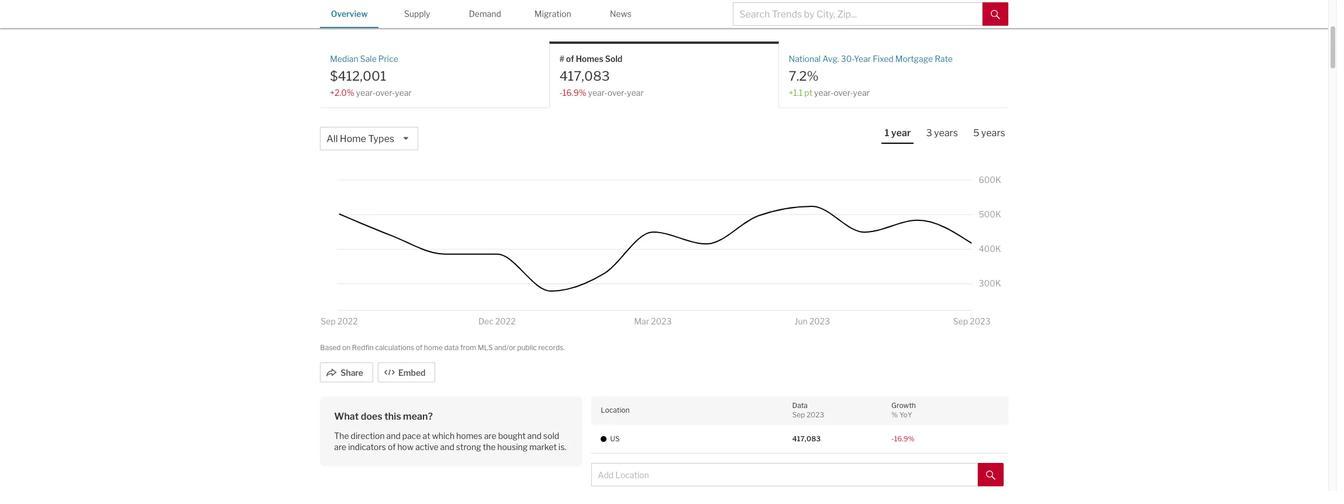 Task type: describe. For each thing, give the bounding box(es) containing it.
data sep 2023
[[792, 401, 824, 419]]

- inside # of homes sold 417,083 -16.9% year-over-year
[[559, 88, 563, 98]]

mls
[[478, 343, 493, 352]]

5 years button
[[970, 127, 1008, 143]]

%
[[892, 411, 898, 419]]

1 horizontal spatial and
[[440, 442, 454, 452]]

which
[[432, 431, 455, 441]]

year inside # of homes sold 417,083 -16.9% year-over-year
[[627, 88, 644, 98]]

0 horizontal spatial and
[[386, 431, 401, 441]]

median
[[330, 54, 358, 64]]

417,083 inside # of homes sold 417,083 -16.9% year-over-year
[[559, 68, 610, 83]]

year inside the national avg. 30-year fixed mortgage rate 7.2% +1.1 pt year-over-year
[[853, 88, 870, 98]]

data
[[792, 401, 808, 410]]

homes
[[576, 54, 603, 64]]

calculations
[[375, 343, 414, 352]]

how
[[397, 442, 414, 452]]

years for 3 years
[[934, 128, 958, 139]]

overview link
[[320, 0, 379, 27]]

the
[[483, 442, 496, 452]]

1 year button
[[882, 127, 914, 144]]

3 years
[[926, 128, 958, 139]]

housing
[[497, 442, 528, 452]]

location
[[601, 406, 630, 415]]

sep
[[792, 411, 805, 419]]

embed
[[398, 368, 425, 378]]

of inside # of homes sold 417,083 -16.9% year-over-year
[[566, 54, 574, 64]]

records.
[[538, 343, 565, 352]]

3 years button
[[923, 127, 961, 143]]

fixed
[[873, 54, 894, 64]]

price
[[378, 54, 398, 64]]

the direction and pace at which homes are bought and sold are indicators of how active and strong the housing market is.
[[334, 431, 566, 452]]

submit search image for search trends by city, zip... search field
[[991, 10, 1000, 19]]

year inside median sale price $412,001 +2.0% year-over-year
[[395, 88, 412, 98]]

migration
[[535, 9, 571, 19]]

5 years
[[973, 128, 1005, 139]]

share
[[341, 368, 363, 378]]

growth
[[892, 401, 916, 410]]

3
[[926, 128, 932, 139]]

what
[[334, 411, 359, 422]]

sold
[[543, 431, 559, 441]]

active
[[415, 442, 438, 452]]

of inside 'the direction and pace at which homes are bought and sold are indicators of how active and strong the housing market is.'
[[388, 442, 396, 452]]

$412,001
[[330, 68, 386, 83]]

over- inside # of homes sold 417,083 -16.9% year-over-year
[[608, 88, 627, 98]]

yoy
[[899, 411, 912, 419]]

at
[[423, 431, 430, 441]]

1 vertical spatial 16.9%
[[894, 434, 915, 443]]

Add Location search field
[[592, 463, 978, 487]]

1 horizontal spatial are
[[484, 431, 496, 441]]

rate
[[935, 54, 953, 64]]

years for 5 years
[[981, 128, 1005, 139]]

what does this mean?
[[334, 411, 433, 422]]

1 vertical spatial of
[[416, 343, 422, 352]]

16.9% inside # of homes sold 417,083 -16.9% year-over-year
[[563, 88, 586, 98]]

does
[[361, 411, 382, 422]]

supply
[[404, 9, 430, 19]]

the
[[334, 431, 349, 441]]

all
[[327, 133, 338, 144]]

bought
[[498, 431, 526, 441]]

+2.0%
[[330, 88, 354, 98]]

demand
[[469, 9, 501, 19]]

types
[[368, 133, 394, 144]]

over- inside median sale price $412,001 +2.0% year-over-year
[[376, 88, 395, 98]]

overview
[[331, 9, 368, 19]]

pace
[[402, 431, 421, 441]]

home
[[424, 343, 443, 352]]



Task type: vqa. For each thing, say whether or not it's contained in the screenshot.
'from'
yes



Task type: locate. For each thing, give the bounding box(es) containing it.
0 vertical spatial submit search image
[[991, 10, 1000, 19]]

home
[[340, 133, 366, 144]]

0 horizontal spatial 16.9%
[[563, 88, 586, 98]]

2 horizontal spatial and
[[527, 431, 542, 441]]

0 horizontal spatial -
[[559, 88, 563, 98]]

are down the
[[334, 442, 346, 452]]

+1.1
[[789, 88, 803, 98]]

year- down $412,001
[[356, 88, 376, 98]]

avg.
[[823, 54, 839, 64]]

1 vertical spatial are
[[334, 442, 346, 452]]

and
[[386, 431, 401, 441], [527, 431, 542, 441], [440, 442, 454, 452]]

- down "#"
[[559, 88, 563, 98]]

1 over- from the left
[[376, 88, 395, 98]]

mortgage
[[895, 54, 933, 64]]

of left home
[[416, 343, 422, 352]]

embed button
[[378, 362, 435, 382]]

are
[[484, 431, 496, 441], [334, 442, 346, 452]]

#
[[559, 54, 564, 64]]

mean?
[[403, 411, 433, 422]]

0 vertical spatial 16.9%
[[563, 88, 586, 98]]

migration link
[[524, 0, 582, 27]]

2 year- from the left
[[588, 88, 608, 98]]

30-
[[841, 54, 854, 64]]

pt
[[805, 88, 813, 98]]

2 over- from the left
[[608, 88, 627, 98]]

0 horizontal spatial are
[[334, 442, 346, 452]]

national avg. 30-year fixed mortgage rate 7.2% +1.1 pt year-over-year
[[789, 54, 953, 98]]

1 horizontal spatial years
[[981, 128, 1005, 139]]

1 years from the left
[[934, 128, 958, 139]]

0 horizontal spatial 417,083
[[559, 68, 610, 83]]

7.2%
[[789, 68, 819, 83]]

all home types
[[327, 133, 394, 144]]

0 vertical spatial of
[[566, 54, 574, 64]]

0 vertical spatial -
[[559, 88, 563, 98]]

over- inside the national avg. 30-year fixed mortgage rate 7.2% +1.1 pt year-over-year
[[834, 88, 853, 98]]

public
[[517, 343, 537, 352]]

growth % yoy
[[892, 401, 916, 419]]

direction
[[351, 431, 385, 441]]

1 horizontal spatial 16.9%
[[894, 434, 915, 443]]

from
[[460, 343, 476, 352]]

market
[[529, 442, 557, 452]]

and up market
[[527, 431, 542, 441]]

and/or
[[494, 343, 516, 352]]

2023
[[807, 411, 824, 419]]

1 vertical spatial -
[[892, 434, 894, 443]]

1
[[885, 128, 889, 139]]

news
[[610, 9, 632, 19]]

strong
[[456, 442, 481, 452]]

of
[[566, 54, 574, 64], [416, 343, 422, 352], [388, 442, 396, 452]]

3 over- from the left
[[834, 88, 853, 98]]

16.9%
[[563, 88, 586, 98], [894, 434, 915, 443]]

0 horizontal spatial of
[[388, 442, 396, 452]]

homes
[[456, 431, 482, 441]]

1 horizontal spatial -
[[892, 434, 894, 443]]

share button
[[320, 362, 373, 382]]

2 horizontal spatial over-
[[834, 88, 853, 98]]

1 horizontal spatial over-
[[608, 88, 627, 98]]

sold
[[605, 54, 623, 64]]

years right 3
[[934, 128, 958, 139]]

submit search image
[[991, 10, 1000, 19], [986, 471, 995, 480]]

sale
[[360, 54, 377, 64]]

year- right pt
[[814, 88, 834, 98]]

year
[[395, 88, 412, 98], [627, 88, 644, 98], [853, 88, 870, 98], [891, 128, 911, 139]]

1 horizontal spatial 417,083
[[792, 434, 821, 443]]

1 horizontal spatial year-
[[588, 88, 608, 98]]

submit search image for the add location search field
[[986, 471, 995, 480]]

years
[[934, 128, 958, 139], [981, 128, 1005, 139]]

0 vertical spatial 417,083
[[559, 68, 610, 83]]

of right "#"
[[566, 54, 574, 64]]

and up how
[[386, 431, 401, 441]]

- down %
[[892, 434, 894, 443]]

year- down homes
[[588, 88, 608, 98]]

0 vertical spatial are
[[484, 431, 496, 441]]

-16.9%
[[892, 434, 915, 443]]

based on redfin calculations of home data from mls and/or public records.
[[320, 343, 565, 352]]

and down which
[[440, 442, 454, 452]]

417,083 down homes
[[559, 68, 610, 83]]

0 horizontal spatial over-
[[376, 88, 395, 98]]

national
[[789, 54, 821, 64]]

over- down sold
[[608, 88, 627, 98]]

Search Trends by City, Zip... search field
[[733, 2, 983, 26]]

16.9% down "#"
[[563, 88, 586, 98]]

demand link
[[456, 0, 514, 27]]

# of homes sold 417,083 -16.9% year-over-year
[[559, 54, 644, 98]]

0 horizontal spatial year-
[[356, 88, 376, 98]]

this
[[384, 411, 401, 422]]

on
[[342, 343, 351, 352]]

indicators
[[348, 442, 386, 452]]

year- inside median sale price $412,001 +2.0% year-over-year
[[356, 88, 376, 98]]

over- down $412,001
[[376, 88, 395, 98]]

2 horizontal spatial year-
[[814, 88, 834, 98]]

data
[[444, 343, 459, 352]]

based
[[320, 343, 341, 352]]

year- inside # of homes sold 417,083 -16.9% year-over-year
[[588, 88, 608, 98]]

2 horizontal spatial of
[[566, 54, 574, 64]]

year
[[854, 54, 871, 64]]

3 year- from the left
[[814, 88, 834, 98]]

1 vertical spatial 417,083
[[792, 434, 821, 443]]

is.
[[559, 442, 566, 452]]

417,083
[[559, 68, 610, 83], [792, 434, 821, 443]]

us
[[610, 434, 620, 443]]

2 years from the left
[[981, 128, 1005, 139]]

supply link
[[388, 0, 446, 27]]

median sale price $412,001 +2.0% year-over-year
[[330, 54, 412, 98]]

5
[[973, 128, 979, 139]]

redfin
[[352, 343, 374, 352]]

16.9% down "yoy"
[[894, 434, 915, 443]]

0 horizontal spatial years
[[934, 128, 958, 139]]

2 vertical spatial of
[[388, 442, 396, 452]]

-
[[559, 88, 563, 98], [892, 434, 894, 443]]

1 horizontal spatial of
[[416, 343, 422, 352]]

over-
[[376, 88, 395, 98], [608, 88, 627, 98], [834, 88, 853, 98]]

of left how
[[388, 442, 396, 452]]

news link
[[592, 0, 650, 27]]

1 year
[[885, 128, 911, 139]]

year- inside the national avg. 30-year fixed mortgage rate 7.2% +1.1 pt year-over-year
[[814, 88, 834, 98]]

1 vertical spatial submit search image
[[986, 471, 995, 480]]

year-
[[356, 88, 376, 98], [588, 88, 608, 98], [814, 88, 834, 98]]

year inside button
[[891, 128, 911, 139]]

1 year- from the left
[[356, 88, 376, 98]]

are up the
[[484, 431, 496, 441]]

years right '5'
[[981, 128, 1005, 139]]

over- down 30-
[[834, 88, 853, 98]]

417,083 down sep
[[792, 434, 821, 443]]



